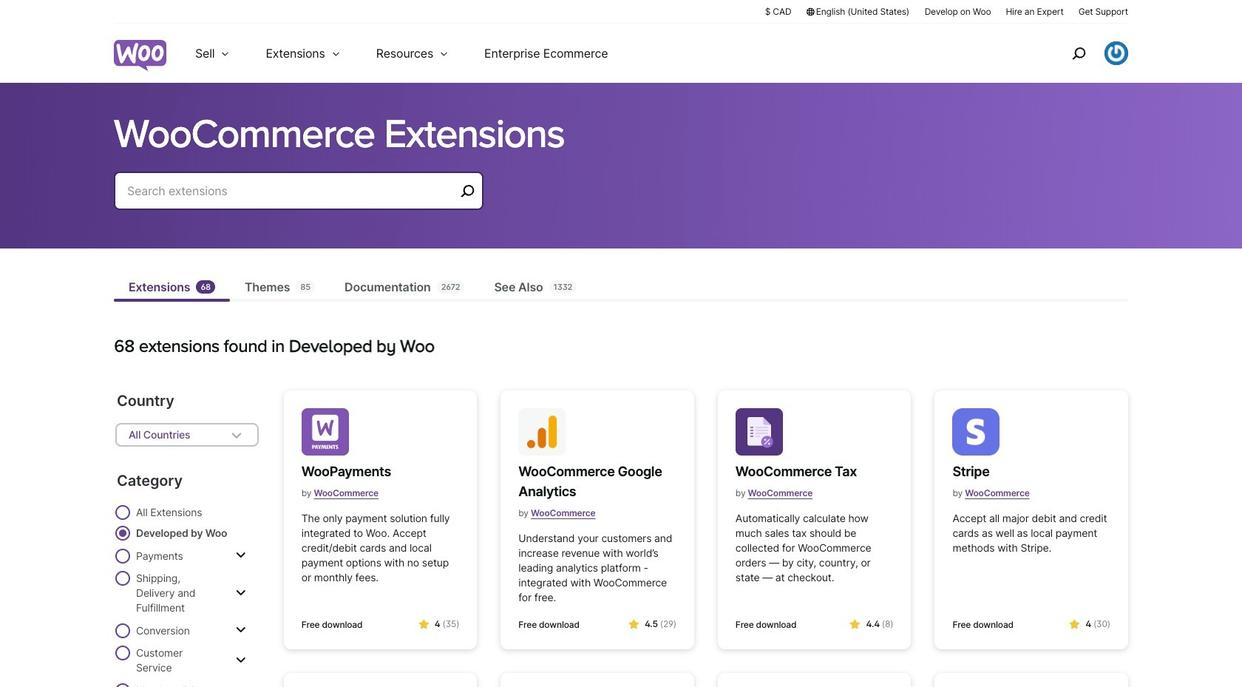 Task type: locate. For each thing, give the bounding box(es) containing it.
show subcategories image
[[236, 550, 246, 561], [236, 587, 246, 599], [236, 654, 246, 666]]

show subcategories image
[[236, 624, 246, 636]]

open account menu image
[[1105, 41, 1129, 65]]

2 show subcategories image from the top
[[236, 587, 246, 599]]

None search field
[[114, 172, 484, 228]]

Filter countries field
[[115, 423, 259, 447]]

0 vertical spatial show subcategories image
[[236, 550, 246, 561]]

3 show subcategories image from the top
[[236, 654, 246, 666]]

Search extensions search field
[[127, 180, 456, 201]]

service navigation menu element
[[1041, 29, 1129, 77]]

1 vertical spatial show subcategories image
[[236, 587, 246, 599]]

2 vertical spatial show subcategories image
[[236, 654, 246, 666]]



Task type: describe. For each thing, give the bounding box(es) containing it.
1 show subcategories image from the top
[[236, 550, 246, 561]]

angle down image
[[228, 426, 245, 444]]

search image
[[1067, 41, 1091, 65]]



Task type: vqa. For each thing, say whether or not it's contained in the screenshot.
'the'
no



